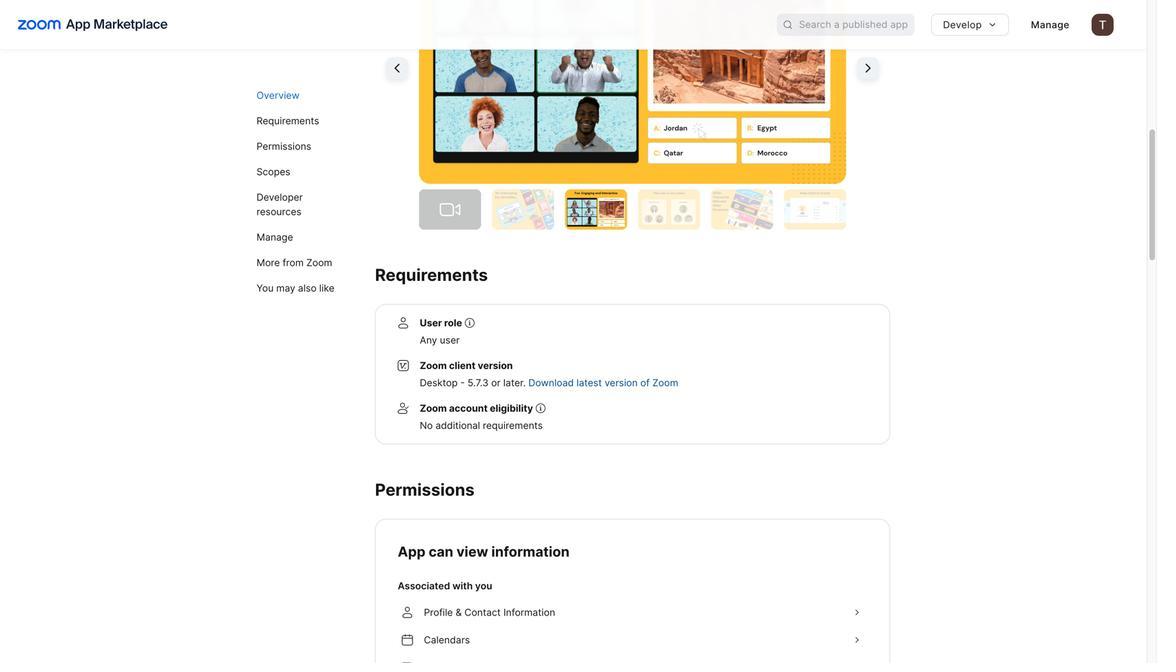 Task type: locate. For each thing, give the bounding box(es) containing it.
scopes link
[[257, 159, 350, 185]]

1 vertical spatial version
[[605, 377, 638, 389]]

permissions up app
[[375, 480, 475, 500]]

permissions link
[[257, 134, 350, 159]]

view
[[456, 543, 488, 560]]

1 vertical spatial requirements
[[375, 265, 488, 285]]

0 horizontal spatial version
[[478, 360, 513, 372]]

can
[[429, 543, 453, 560]]

zoom right from
[[306, 257, 332, 269]]

permissions
[[257, 140, 311, 152], [375, 480, 475, 500]]

0 vertical spatial requirements
[[257, 115, 319, 127]]

client
[[449, 360, 475, 372]]

you may also like
[[257, 282, 334, 294]]

manage inside button
[[1031, 19, 1070, 31]]

overview link
[[257, 83, 350, 108]]

no
[[420, 420, 433, 431]]

0 horizontal spatial requirements
[[257, 115, 319, 127]]

eligibility
[[490, 403, 533, 414]]

0 horizontal spatial manage
[[257, 231, 293, 243]]

more
[[257, 257, 280, 269]]

5.7.3
[[468, 377, 488, 389]]

0 vertical spatial learn more about user role image
[[465, 318, 475, 328]]

requirements
[[257, 115, 319, 127], [375, 265, 488, 285]]

manage
[[1031, 19, 1070, 31], [257, 231, 293, 243]]

1 vertical spatial permissions
[[375, 480, 475, 500]]

or
[[491, 377, 501, 389]]

0 horizontal spatial learn more about user role image
[[465, 318, 475, 328]]

download
[[528, 377, 574, 389]]

developer resources
[[257, 191, 303, 218]]

learn more about user role image
[[465, 318, 475, 328], [536, 404, 545, 413]]

1 horizontal spatial permissions
[[375, 480, 475, 500]]

develop
[[943, 19, 982, 31]]

zoom up the desktop
[[420, 360, 447, 372]]

information
[[491, 543, 569, 560]]

may
[[276, 282, 295, 294]]

user
[[420, 317, 442, 329]]

version left of
[[605, 377, 638, 389]]

learn more about user role image down desktop - 5.7.3 or later. download latest version of zoom
[[536, 404, 545, 413]]

profile & contact information
[[424, 607, 555, 618]]

role
[[444, 317, 462, 329]]

you
[[475, 580, 492, 592]]

1 horizontal spatial learn more about user role image
[[536, 404, 545, 413]]

zoom account eligibility
[[420, 403, 533, 414]]

learn more about user role image right 'role'
[[465, 318, 475, 328]]

additional
[[435, 420, 480, 431]]

how it works: funtivity by hermis image
[[419, 0, 846, 184], [492, 189, 554, 230], [565, 189, 627, 230], [638, 189, 700, 230], [711, 189, 773, 230], [784, 189, 846, 230]]

latest
[[577, 377, 602, 389]]

information
[[503, 607, 555, 618]]

0 vertical spatial version
[[478, 360, 513, 372]]

desktop
[[420, 377, 458, 389]]

banner
[[0, 0, 1147, 50]]

permissions up scopes
[[257, 140, 311, 152]]

1 vertical spatial manage
[[257, 231, 293, 243]]

no additional requirements
[[420, 420, 543, 431]]

0 vertical spatial permissions
[[257, 140, 311, 152]]

any
[[420, 334, 437, 346]]

version
[[478, 360, 513, 372], [605, 377, 638, 389]]

manage inside "link"
[[257, 231, 293, 243]]

you may also like link
[[257, 275, 350, 301]]

manage for manage "link"
[[257, 231, 293, 243]]

more from zoom link
[[257, 250, 350, 275]]

contact
[[464, 607, 501, 618]]

desktop - 5.7.3 or later. download latest version of zoom
[[420, 377, 678, 389]]

also
[[298, 282, 317, 294]]

search a published app element
[[777, 14, 915, 36]]

requirements down overview
[[257, 115, 319, 127]]

version up the or
[[478, 360, 513, 372]]

develop button
[[931, 14, 1009, 36]]

like
[[319, 282, 334, 294]]

associated
[[398, 580, 450, 592]]

you
[[257, 282, 274, 294]]

zoom
[[306, 257, 332, 269], [420, 360, 447, 372], [652, 377, 678, 389], [420, 403, 447, 414]]

account
[[449, 403, 488, 414]]

1 horizontal spatial manage
[[1031, 19, 1070, 31]]

requirements up user
[[375, 265, 488, 285]]

developer
[[257, 191, 303, 203]]

0 vertical spatial manage
[[1031, 19, 1070, 31]]

profile & contact information button
[[398, 599, 867, 626]]



Task type: describe. For each thing, give the bounding box(es) containing it.
with
[[452, 580, 473, 592]]

Search text field
[[799, 15, 915, 35]]

calendars button
[[398, 626, 867, 654]]

download latest version of zoom link
[[528, 377, 678, 389]]

zoom right of
[[652, 377, 678, 389]]

1 horizontal spatial version
[[605, 377, 638, 389]]

profile
[[424, 607, 453, 618]]

banner containing develop
[[0, 0, 1147, 50]]

manage button
[[1020, 14, 1081, 36]]

of
[[640, 377, 650, 389]]

-
[[460, 377, 465, 389]]

1 vertical spatial learn more about user role image
[[536, 404, 545, 413]]

any user
[[420, 334, 460, 346]]

1 horizontal spatial requirements
[[375, 265, 488, 285]]

app
[[398, 543, 425, 560]]

user
[[440, 334, 460, 346]]

later.
[[503, 377, 526, 389]]

zoom up no
[[420, 403, 447, 414]]

learn more about user role tooltip
[[536, 404, 545, 413]]

developer resources link
[[257, 185, 350, 225]]

scopes
[[257, 166, 290, 178]]

app can view information
[[398, 543, 569, 560]]

resources
[[257, 206, 301, 218]]

calendars
[[424, 634, 470, 646]]

requirements link
[[257, 108, 350, 134]]

more from zoom
[[257, 257, 332, 269]]

0 horizontal spatial permissions
[[257, 140, 311, 152]]

zoom client version
[[420, 360, 513, 372]]

from
[[283, 257, 304, 269]]

manage for the manage button
[[1031, 19, 1070, 31]]

user role
[[420, 317, 462, 329]]

requirements
[[483, 420, 543, 431]]

associated with you
[[398, 580, 492, 592]]

manage link
[[257, 225, 350, 250]]

&
[[456, 607, 462, 618]]

overview
[[257, 90, 300, 101]]



Task type: vqa. For each thing, say whether or not it's contained in the screenshot.
Download latest version of Zoom Link
yes



